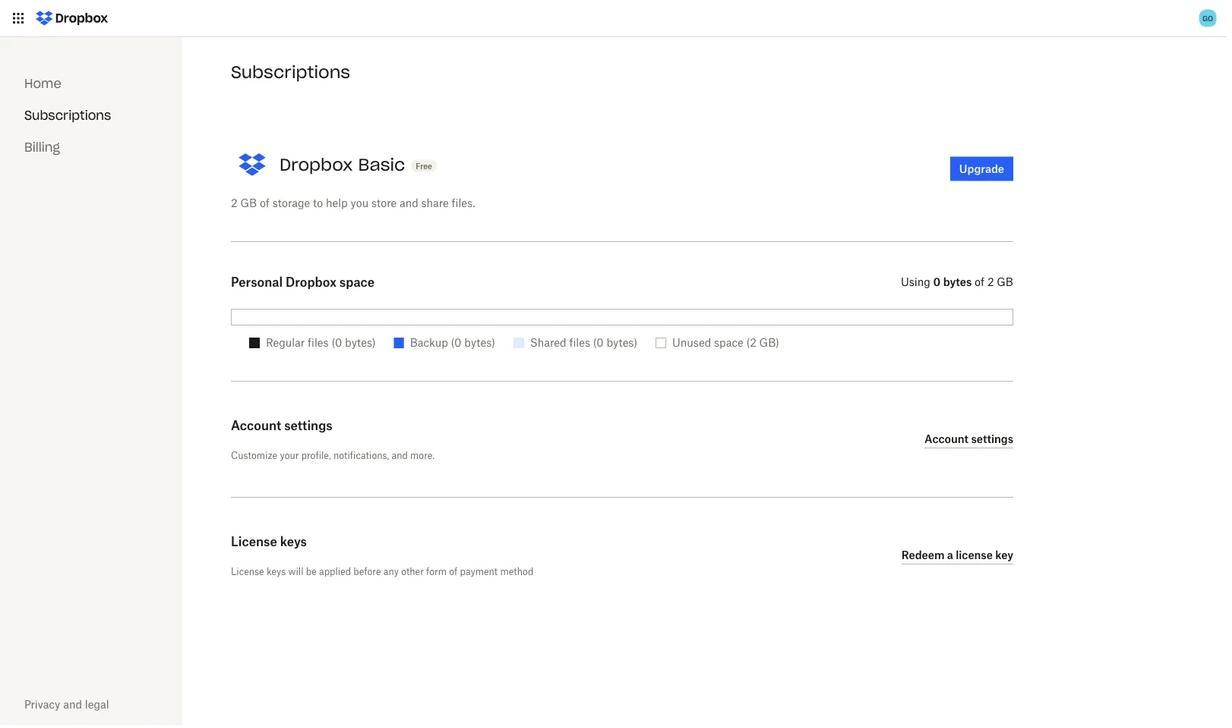 Task type: locate. For each thing, give the bounding box(es) containing it.
bytes)
[[345, 337, 376, 349], [464, 337, 495, 349], [607, 337, 637, 349]]

method
[[500, 566, 533, 578]]

of right bytes
[[975, 275, 985, 288]]

1 horizontal spatial 2
[[987, 275, 994, 288]]

and left legal
[[63, 699, 82, 712]]

1 vertical spatial keys
[[267, 566, 286, 578]]

storage
[[272, 196, 310, 209]]

store
[[371, 196, 397, 209]]

(2
[[746, 337, 756, 349]]

privacy and legal
[[24, 699, 109, 712]]

license for license keys
[[231, 535, 277, 550]]

(0 right "regular"
[[331, 337, 342, 349]]

1 horizontal spatial gb
[[997, 275, 1013, 288]]

1 license from the top
[[231, 535, 277, 550]]

0 vertical spatial subscriptions
[[231, 62, 350, 83]]

space up regular files (0 bytes) on the left top of page
[[339, 275, 375, 290]]

0 horizontal spatial 2
[[231, 196, 237, 209]]

1 horizontal spatial space
[[714, 337, 743, 349]]

0 vertical spatial license
[[231, 535, 277, 550]]

billing
[[24, 139, 60, 155]]

personal
[[231, 275, 283, 290]]

1 horizontal spatial subscriptions
[[231, 62, 350, 83]]

account
[[231, 419, 281, 433], [925, 433, 969, 446]]

key
[[995, 549, 1013, 562]]

files right "regular"
[[308, 337, 329, 349]]

0 horizontal spatial space
[[339, 275, 375, 290]]

regular
[[266, 337, 305, 349]]

account settings
[[231, 419, 332, 433], [925, 433, 1013, 446]]

1 horizontal spatial (0
[[451, 337, 461, 349]]

bytes) left backup on the top
[[345, 337, 376, 349]]

and left more.
[[392, 450, 408, 461]]

customize
[[231, 450, 277, 461]]

0 horizontal spatial (0
[[331, 337, 342, 349]]

bytes) right backup on the top
[[464, 337, 495, 349]]

redeem a license key button
[[901, 547, 1013, 565]]

to
[[313, 196, 323, 209]]

profile,
[[301, 450, 331, 461]]

space left (2 on the top of the page
[[714, 337, 743, 349]]

a
[[947, 549, 953, 562]]

account inside button
[[925, 433, 969, 446]]

settings
[[284, 419, 332, 433], [971, 433, 1013, 446]]

other
[[401, 566, 424, 578]]

shared
[[530, 337, 566, 349]]

of right form
[[449, 566, 458, 578]]

bytes) for regular files (0 bytes)
[[345, 337, 376, 349]]

and right "store"
[[400, 196, 418, 209]]

billing link
[[24, 139, 60, 155]]

1 vertical spatial of
[[975, 275, 985, 288]]

of left storage
[[260, 196, 270, 209]]

3 (0 from the left
[[593, 337, 604, 349]]

dropbox up to
[[280, 154, 353, 175]]

license keys
[[231, 535, 307, 550]]

gb right bytes
[[997, 275, 1013, 288]]

2
[[231, 196, 237, 209], [987, 275, 994, 288]]

3 bytes) from the left
[[607, 337, 637, 349]]

files
[[308, 337, 329, 349], [569, 337, 590, 349]]

keys up the will
[[280, 535, 307, 550]]

keys for license keys will be applied before any other form of payment method
[[267, 566, 286, 578]]

2 horizontal spatial of
[[975, 275, 985, 288]]

1 horizontal spatial account
[[925, 433, 969, 446]]

upgrade
[[959, 163, 1004, 175]]

2 vertical spatial of
[[449, 566, 458, 578]]

2 license from the top
[[231, 566, 264, 578]]

1 (0 from the left
[[331, 337, 342, 349]]

1 vertical spatial gb
[[997, 275, 1013, 288]]

0 vertical spatial space
[[339, 275, 375, 290]]

2 horizontal spatial (0
[[593, 337, 604, 349]]

keys
[[280, 535, 307, 550], [267, 566, 286, 578]]

shared files (0 bytes)
[[530, 337, 637, 349]]

0 horizontal spatial gb
[[240, 196, 257, 209]]

(0
[[331, 337, 342, 349], [451, 337, 461, 349], [593, 337, 604, 349]]

2 left storage
[[231, 196, 237, 209]]

and
[[400, 196, 418, 209], [392, 450, 408, 461], [63, 699, 82, 712]]

1 vertical spatial subscriptions
[[24, 107, 111, 123]]

gb left storage
[[240, 196, 257, 209]]

files for shared
[[569, 337, 590, 349]]

1 vertical spatial space
[[714, 337, 743, 349]]

bytes) left unused
[[607, 337, 637, 349]]

keys left the will
[[267, 566, 286, 578]]

1 files from the left
[[308, 337, 329, 349]]

using
[[901, 275, 930, 288]]

space
[[339, 275, 375, 290], [714, 337, 743, 349]]

basic
[[358, 154, 405, 175]]

using 0 bytes of 2 gb
[[901, 275, 1013, 288]]

subscriptions
[[231, 62, 350, 83], [24, 107, 111, 123]]

0 vertical spatial gb
[[240, 196, 257, 209]]

keys for license keys
[[280, 535, 307, 550]]

2 vertical spatial and
[[63, 699, 82, 712]]

will
[[288, 566, 303, 578]]

home link
[[24, 76, 61, 91]]

2 horizontal spatial bytes)
[[607, 337, 637, 349]]

2 files from the left
[[569, 337, 590, 349]]

of
[[260, 196, 270, 209], [975, 275, 985, 288], [449, 566, 458, 578]]

bytes) for shared files (0 bytes)
[[607, 337, 637, 349]]

0 horizontal spatial of
[[260, 196, 270, 209]]

1 horizontal spatial of
[[449, 566, 458, 578]]

notifications,
[[333, 450, 389, 461]]

0 horizontal spatial bytes)
[[345, 337, 376, 349]]

0 horizontal spatial settings
[[284, 419, 332, 433]]

unused space (2 gb)
[[672, 337, 779, 349]]

1 horizontal spatial settings
[[971, 433, 1013, 446]]

backup (0 bytes)
[[410, 337, 495, 349]]

files right shared
[[569, 337, 590, 349]]

dropbox right personal
[[286, 275, 336, 290]]

1 vertical spatial and
[[392, 450, 408, 461]]

1 horizontal spatial files
[[569, 337, 590, 349]]

0 horizontal spatial subscriptions
[[24, 107, 111, 123]]

(0 right backup on the top
[[451, 337, 461, 349]]

license keys will be applied before any other form of payment method
[[231, 566, 533, 578]]

license for license keys will be applied before any other form of payment method
[[231, 566, 264, 578]]

0 vertical spatial 2
[[231, 196, 237, 209]]

0 vertical spatial and
[[400, 196, 418, 209]]

1 bytes) from the left
[[345, 337, 376, 349]]

help
[[326, 196, 348, 209]]

0 vertical spatial keys
[[280, 535, 307, 550]]

2 right bytes
[[987, 275, 994, 288]]

license
[[231, 535, 277, 550], [231, 566, 264, 578]]

1 horizontal spatial bytes)
[[464, 337, 495, 349]]

gb
[[240, 196, 257, 209], [997, 275, 1013, 288]]

more.
[[410, 450, 435, 461]]

1 vertical spatial license
[[231, 566, 264, 578]]

legal
[[85, 699, 109, 712]]

dropbox
[[280, 154, 353, 175], [286, 275, 336, 290]]

(0 right shared
[[593, 337, 604, 349]]

(0 for shared
[[593, 337, 604, 349]]

share
[[421, 196, 449, 209]]

0 horizontal spatial files
[[308, 337, 329, 349]]



Task type: describe. For each thing, give the bounding box(es) containing it.
files for regular
[[308, 337, 329, 349]]

dropbox logo image
[[30, 6, 113, 30]]

be
[[306, 566, 317, 578]]

unused
[[672, 337, 711, 349]]

dropbox basic
[[280, 154, 405, 175]]

any
[[383, 566, 399, 578]]

1 vertical spatial dropbox
[[286, 275, 336, 290]]

your
[[280, 450, 299, 461]]

gb)
[[759, 337, 779, 349]]

2 (0 from the left
[[451, 337, 461, 349]]

license
[[956, 549, 993, 562]]

1 horizontal spatial account settings
[[925, 433, 1013, 446]]

privacy and legal link
[[24, 699, 109, 712]]

1 vertical spatial 2
[[987, 275, 994, 288]]

backup
[[410, 337, 448, 349]]

before
[[353, 566, 381, 578]]

privacy
[[24, 699, 60, 712]]

redeem a license key
[[901, 549, 1013, 562]]

0 horizontal spatial account settings
[[231, 419, 332, 433]]

you
[[351, 196, 369, 209]]

free
[[416, 161, 432, 171]]

home
[[24, 76, 61, 91]]

0 vertical spatial dropbox
[[280, 154, 353, 175]]

2 gb of storage to help you store and share files.
[[231, 196, 475, 209]]

redeem
[[901, 549, 944, 562]]

payment
[[460, 566, 498, 578]]

go
[[1202, 13, 1213, 23]]

2 bytes) from the left
[[464, 337, 495, 349]]

personal dropbox space
[[231, 275, 375, 290]]

form
[[426, 566, 447, 578]]

settings inside button
[[971, 433, 1013, 446]]

0 horizontal spatial account
[[231, 419, 281, 433]]

files.
[[452, 196, 475, 209]]

account settings button
[[925, 431, 1013, 449]]

(0 for regular
[[331, 337, 342, 349]]

customize your profile, notifications, and more.
[[231, 450, 435, 461]]

go button
[[1196, 6, 1220, 30]]

0 vertical spatial of
[[260, 196, 270, 209]]

regular files (0 bytes)
[[266, 337, 376, 349]]

bytes
[[943, 275, 972, 288]]

0
[[933, 275, 941, 288]]

upgrade button
[[950, 157, 1013, 181]]

applied
[[319, 566, 351, 578]]

subscriptions link
[[24, 107, 111, 123]]



Task type: vqa. For each thing, say whether or not it's contained in the screenshot.
format to the middle
no



